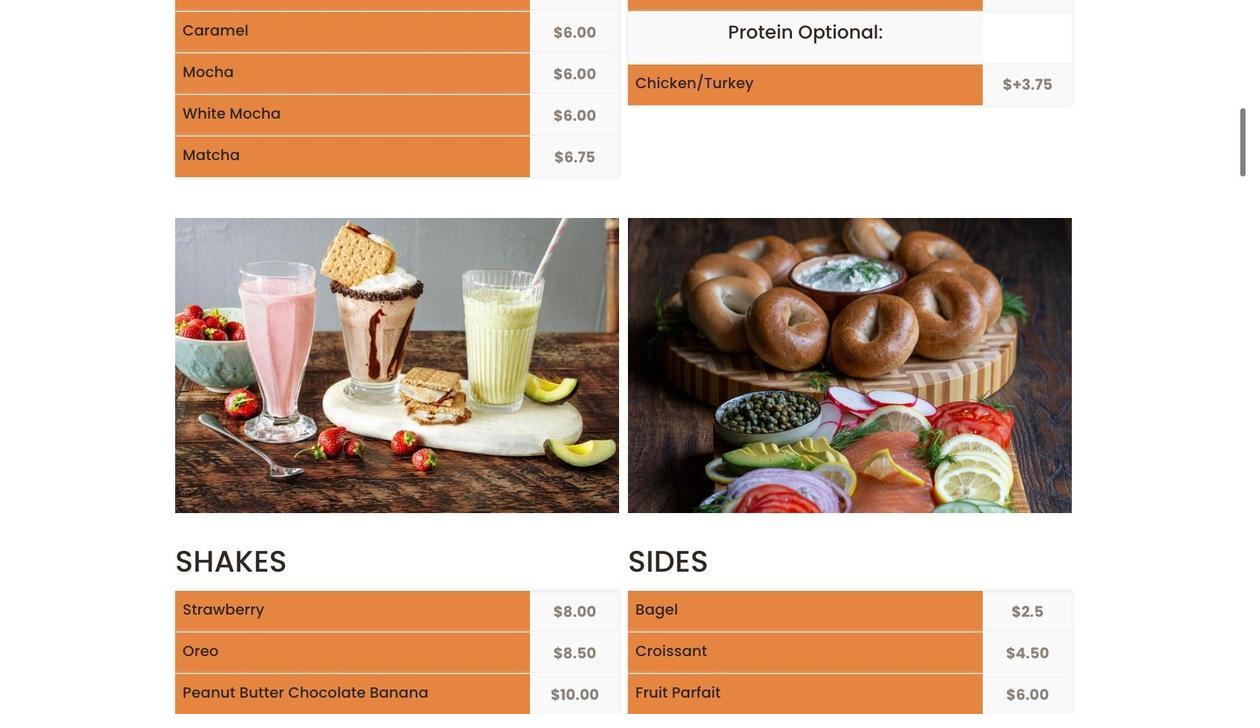 Task type: locate. For each thing, give the bounding box(es) containing it.
bagel sides image
[[628, 218, 1072, 514]]



Task type: describe. For each thing, give the bounding box(es) containing it.
shakes image
[[175, 218, 619, 514]]



Task type: vqa. For each thing, say whether or not it's contained in the screenshot.
PNG LOGO
no



